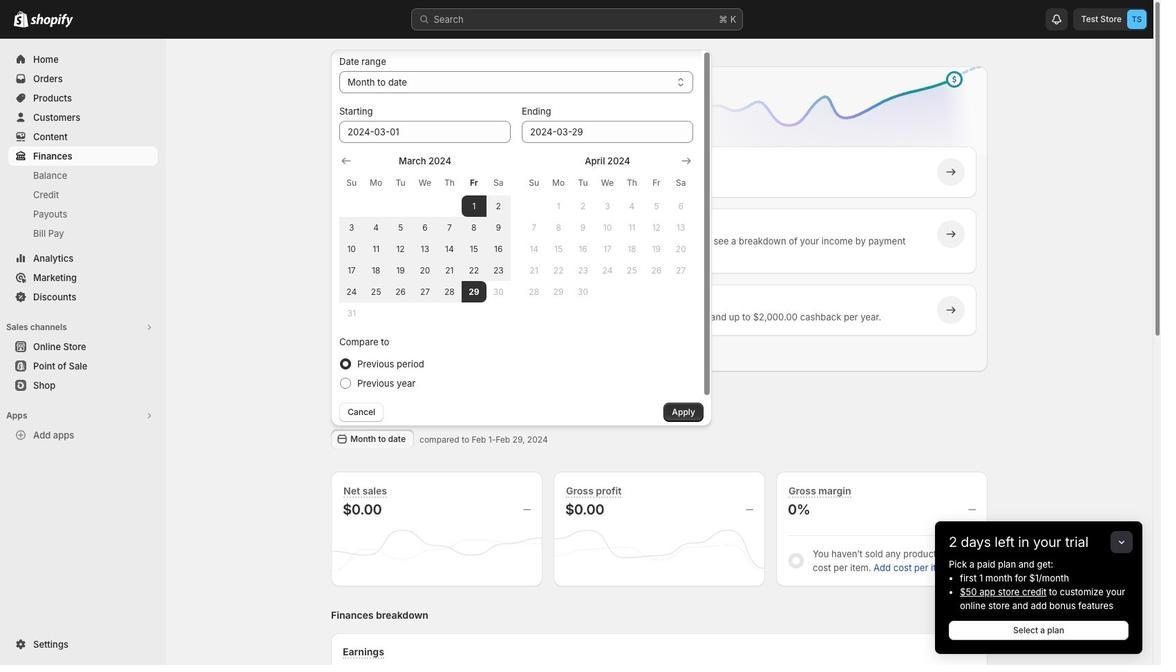 Task type: locate. For each thing, give the bounding box(es) containing it.
wednesday element
[[413, 171, 437, 196], [595, 171, 620, 196]]

tuesday element for 1st friday element from left's monday element
[[388, 171, 413, 196]]

sunday element for monday element associated with 2nd friday element from left
[[522, 171, 546, 196]]

0 horizontal spatial thursday element
[[437, 171, 462, 196]]

2 saturday element from the left
[[669, 171, 693, 196]]

sunday element for 1st friday element from left's monday element
[[339, 171, 364, 196]]

1 horizontal spatial thursday element
[[620, 171, 644, 196]]

1 monday element from the left
[[364, 171, 388, 196]]

saturday element for 2nd friday element from left
[[669, 171, 693, 196]]

0 horizontal spatial friday element
[[462, 171, 486, 196]]

1 sunday element from the left
[[339, 171, 364, 196]]

tuesday element
[[388, 171, 413, 196], [571, 171, 595, 196]]

wednesday element for 1st friday element from left's monday element
[[413, 171, 437, 196]]

2 thursday element from the left
[[620, 171, 644, 196]]

2 sunday element from the left
[[522, 171, 546, 196]]

1 horizontal spatial sunday element
[[522, 171, 546, 196]]

0 horizontal spatial monday element
[[364, 171, 388, 196]]

thursday element for wednesday "element" associated with monday element associated with 2nd friday element from left
[[620, 171, 644, 196]]

2 wednesday element from the left
[[595, 171, 620, 196]]

0 horizontal spatial saturday element
[[486, 171, 511, 196]]

thursday element
[[437, 171, 462, 196], [620, 171, 644, 196]]

monday element
[[364, 171, 388, 196], [546, 171, 571, 196]]

2 monday element from the left
[[546, 171, 571, 196]]

1 horizontal spatial saturday element
[[669, 171, 693, 196]]

saturday element
[[486, 171, 511, 196], [669, 171, 693, 196]]

1 horizontal spatial tuesday element
[[571, 171, 595, 196]]

2 friday element from the left
[[644, 171, 669, 196]]

0 horizontal spatial sunday element
[[339, 171, 364, 196]]

None text field
[[339, 121, 511, 143], [522, 121, 693, 143], [339, 121, 511, 143], [522, 121, 693, 143]]

wednesday element for monday element associated with 2nd friday element from left
[[595, 171, 620, 196]]

1 wednesday element from the left
[[413, 171, 437, 196]]

1 thursday element from the left
[[437, 171, 462, 196]]

2 tuesday element from the left
[[571, 171, 595, 196]]

0 horizontal spatial grid
[[339, 154, 511, 324]]

1 horizontal spatial wednesday element
[[595, 171, 620, 196]]

1 tuesday element from the left
[[388, 171, 413, 196]]

1 saturday element from the left
[[486, 171, 511, 196]]

thursday element for wednesday "element" corresponding to 1st friday element from left's monday element
[[437, 171, 462, 196]]

line chart image
[[674, 64, 991, 177]]

0 horizontal spatial tuesday element
[[388, 171, 413, 196]]

monday element for 1st friday element from left
[[364, 171, 388, 196]]

friday element
[[462, 171, 486, 196], [644, 171, 669, 196]]

1 horizontal spatial monday element
[[546, 171, 571, 196]]

0 horizontal spatial wednesday element
[[413, 171, 437, 196]]

1 horizontal spatial grid
[[522, 154, 693, 303]]

grid
[[339, 154, 511, 324], [522, 154, 693, 303]]

sunday element
[[339, 171, 364, 196], [522, 171, 546, 196]]

1 horizontal spatial friday element
[[644, 171, 669, 196]]



Task type: describe. For each thing, give the bounding box(es) containing it.
set up shopify payments image
[[361, 227, 375, 241]]

shopify image
[[30, 14, 73, 28]]

monday element for 2nd friday element from left
[[546, 171, 571, 196]]

select a plan image
[[361, 165, 375, 179]]

tuesday element for monday element associated with 2nd friday element from left
[[571, 171, 595, 196]]

1 friday element from the left
[[462, 171, 486, 196]]

saturday element for 1st friday element from left
[[486, 171, 511, 196]]

1 grid from the left
[[339, 154, 511, 324]]

shopify image
[[14, 11, 28, 28]]

test store image
[[1127, 10, 1147, 29]]

2 grid from the left
[[522, 154, 693, 303]]



Task type: vqa. For each thing, say whether or not it's contained in the screenshot.
second Monday ELEMENT from the right
yes



